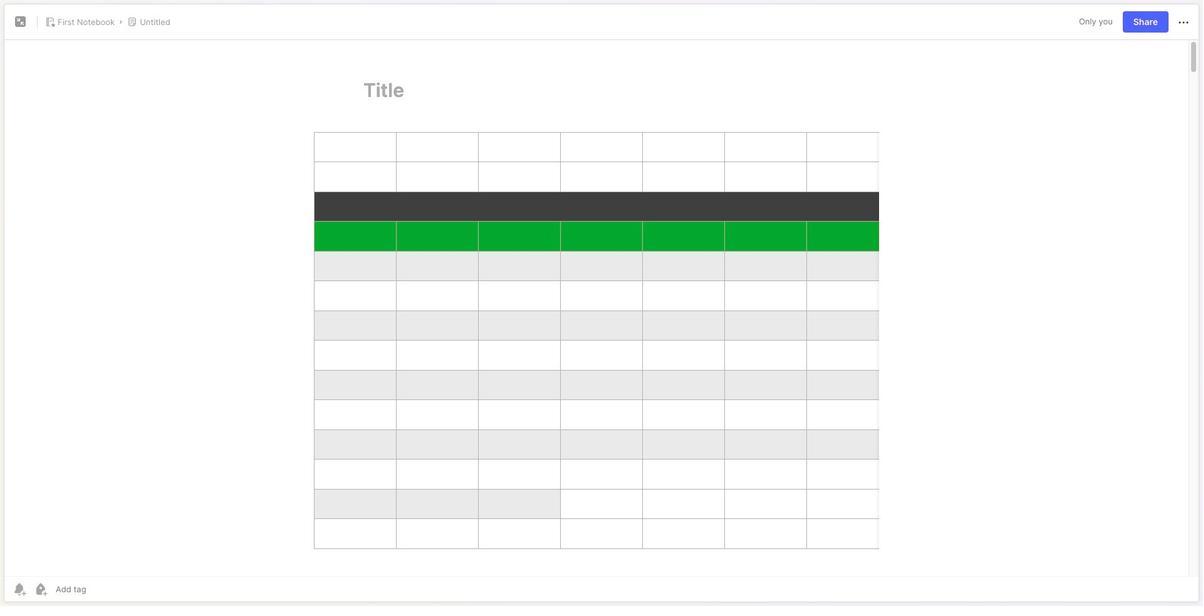 Task type: vqa. For each thing, say whether or not it's contained in the screenshot.
the Note Editor text box
yes



Task type: describe. For each thing, give the bounding box(es) containing it.
Add tag field
[[55, 584, 149, 595]]

more actions image
[[1176, 15, 1191, 30]]

collapse note image
[[13, 14, 28, 29]]



Task type: locate. For each thing, give the bounding box(es) containing it.
add tag image
[[33, 582, 48, 597]]

note window element
[[4, 4, 1199, 606]]

add a reminder image
[[12, 582, 27, 597]]

Note Editor text field
[[4, 39, 1199, 577]]

More actions field
[[1176, 14, 1191, 30]]



